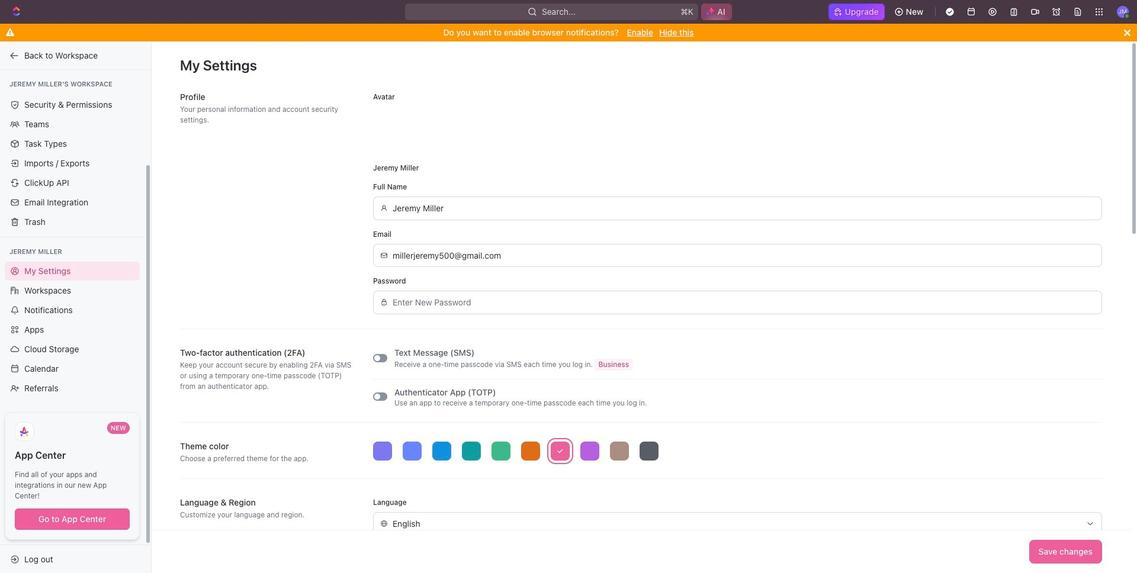 Task type: vqa. For each thing, say whether or not it's contained in the screenshot.
list box
yes



Task type: describe. For each thing, give the bounding box(es) containing it.
Enter Username text field
[[393, 197, 1095, 219]]

7 option from the left
[[551, 442, 570, 461]]

3 option from the left
[[432, 442, 451, 461]]



Task type: locate. For each thing, give the bounding box(es) containing it.
None text field
[[393, 513, 1081, 535], [393, 560, 1081, 573], [393, 513, 1081, 535], [393, 560, 1081, 573]]

option
[[373, 442, 392, 461], [403, 442, 422, 461], [432, 442, 451, 461], [462, 442, 481, 461], [492, 442, 511, 461], [521, 442, 540, 461], [551, 442, 570, 461], [581, 442, 600, 461], [610, 442, 629, 461], [640, 442, 659, 461]]

4 option from the left
[[462, 442, 481, 461]]

available on business plans or higher element
[[595, 359, 633, 371]]

6 option from the left
[[521, 442, 540, 461]]

1 option from the left
[[373, 442, 392, 461]]

5 option from the left
[[492, 442, 511, 461]]

2 option from the left
[[403, 442, 422, 461]]

list box
[[373, 442, 1102, 461]]

Enter New Password text field
[[393, 291, 1095, 314]]

9 option from the left
[[610, 442, 629, 461]]

Enter Email text field
[[393, 244, 1095, 267]]

10 option from the left
[[640, 442, 659, 461]]

8 option from the left
[[581, 442, 600, 461]]



